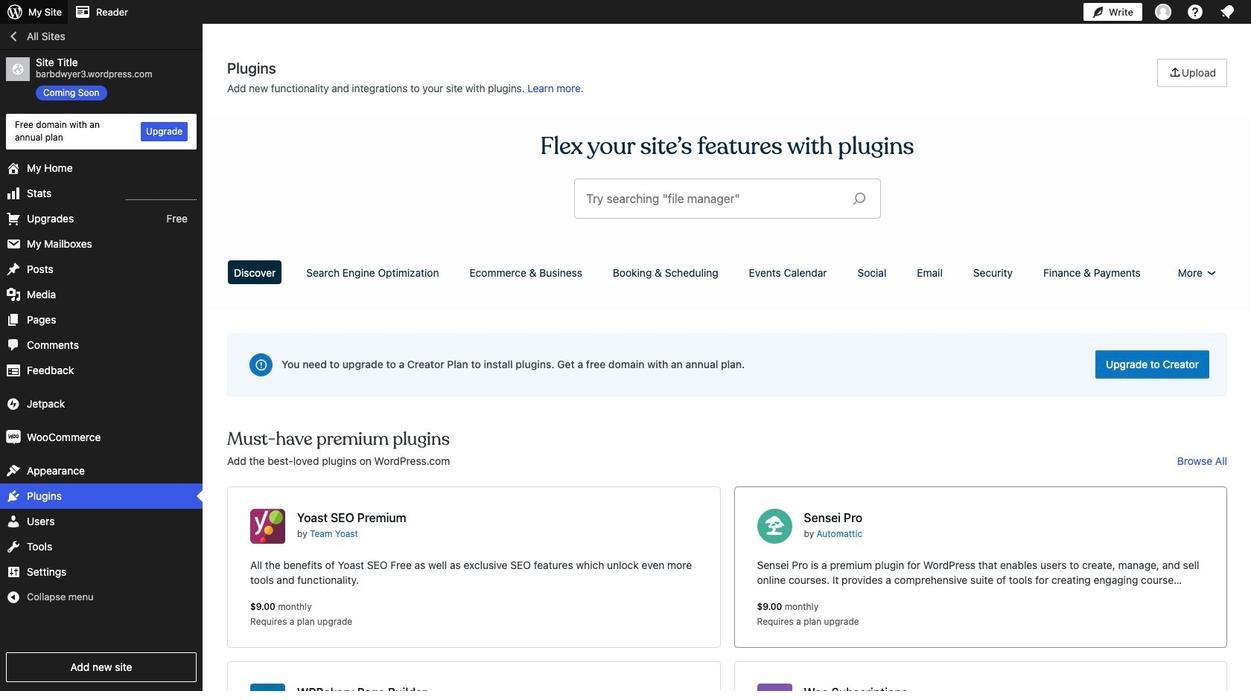 Task type: describe. For each thing, give the bounding box(es) containing it.
Search search field
[[586, 179, 840, 218]]



Task type: vqa. For each thing, say whether or not it's contained in the screenshot.
the plugin icon
yes



Task type: locate. For each thing, give the bounding box(es) containing it.
highest hourly views 0 image
[[126, 190, 197, 200]]

open search image
[[840, 188, 878, 209]]

img image
[[6, 397, 21, 412], [6, 430, 21, 445]]

help image
[[1186, 3, 1204, 21]]

manage your notifications image
[[1218, 3, 1236, 21]]

2 img image from the top
[[6, 430, 21, 445]]

1 vertical spatial img image
[[6, 430, 21, 445]]

1 img image from the top
[[6, 397, 21, 412]]

0 vertical spatial img image
[[6, 397, 21, 412]]

None search field
[[575, 179, 880, 218]]

plugin icon image
[[250, 509, 285, 544], [757, 509, 792, 544], [757, 684, 792, 692]]

my profile image
[[1155, 4, 1171, 20]]

main content
[[222, 59, 1232, 692]]



